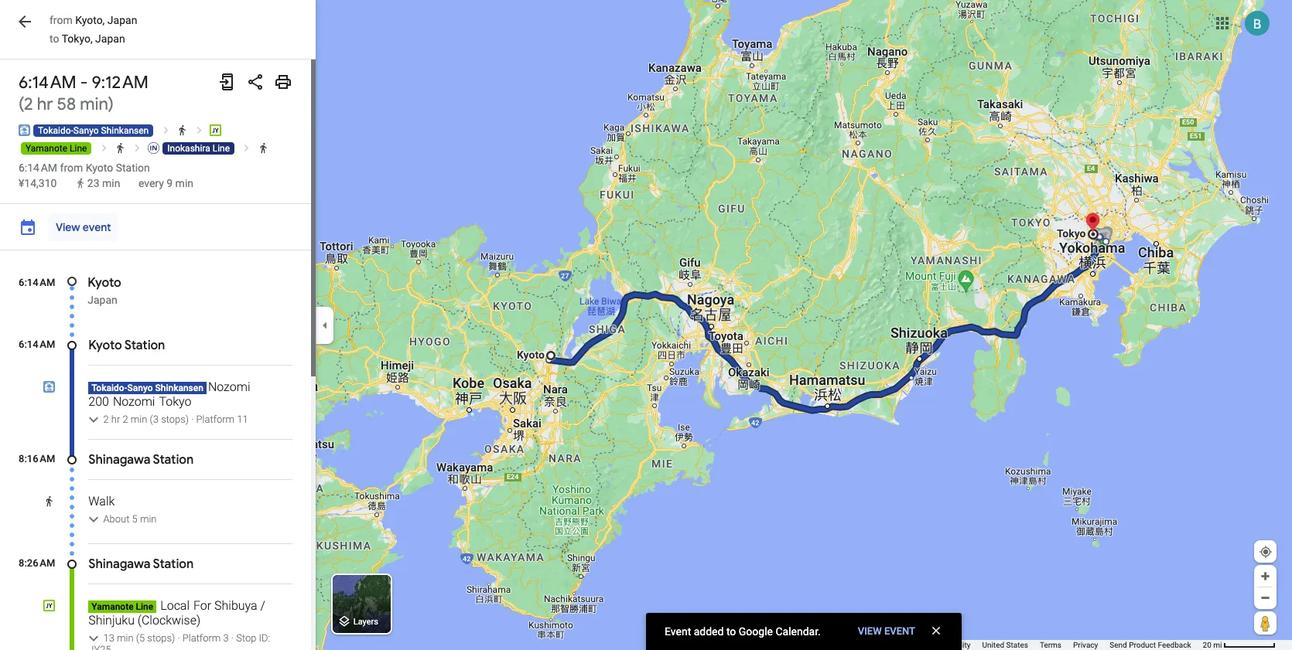 Task type: describe. For each thing, give the bounding box(es) containing it.
shinkansen for shinkansen icon
[[101, 125, 149, 136]]

view event link
[[858, 624, 915, 640]]

min right the 9
[[175, 177, 193, 190]]

min inside the 6:14 am - 9:12 am ( 2 hr 58 min )
[[80, 94, 108, 115]]

shinagawa for 8:26 am
[[88, 557, 150, 573]]

from inside from kyoto, japan to tokyo, japan
[[50, 14, 73, 26]]

kyoto japan
[[88, 275, 121, 306]]

20 mi
[[1203, 641, 1222, 650]]

hr inside the 6:14 am - 9:12 am ( 2 hr 58 min )
[[37, 94, 53, 115]]

1 vertical spatial hr
[[111, 414, 120, 426]]

every 9 min
[[138, 177, 193, 190]]

2 hr 2 min ( 3 stops) · platform 11
[[103, 414, 248, 426]]

1 vertical spatial stops)
[[147, 633, 175, 645]]

send
[[1110, 641, 1127, 650]]

nozomi for nozomi tokyo
[[113, 395, 155, 409]]

google maps element
[[0, 0, 1292, 651]]

terms button
[[1040, 641, 1062, 651]]

mobility
[[943, 641, 971, 650]]

send product feedback button
[[1110, 641, 1191, 651]]

walking image
[[75, 178, 86, 189]]

0 vertical spatial train image
[[210, 125, 221, 136]]

view event button
[[48, 214, 119, 241]]

1 vertical spatial japan
[[95, 32, 125, 45]]

min right about
[[140, 514, 157, 525]]

view for view event button
[[56, 221, 80, 234]]

zoom out image
[[1260, 593, 1271, 604]]

stop
[[236, 633, 256, 645]]

about
[[103, 514, 129, 525]]

0 vertical spatial 3
[[153, 414, 159, 426]]

local
[[160, 599, 190, 614]]

tokaido-sanyo shinkansen for shinkansen icon
[[38, 125, 149, 136]]

, then image left train icon
[[131, 142, 143, 154]]

every
[[138, 177, 164, 190]]

station for 6:14 am
[[124, 338, 165, 354]]

for shibuya / shinjuku (clockwise)
[[88, 599, 265, 628]]

zoom in image
[[1260, 571, 1271, 583]]

sanyo for shinkansen image
[[127, 383, 153, 394]]

1 vertical spatial (
[[150, 414, 153, 426]]

show your location image
[[1259, 546, 1273, 559]]

kyoto inside 6:14 am from kyoto station ¥14,310
[[86, 162, 113, 174]]

8:26 am
[[19, 558, 55, 570]]

nozomi tokyo
[[113, 395, 191, 409]]

23 min
[[87, 177, 120, 190]]

shinagawa station for 8:16 am
[[88, 453, 194, 468]]

privacy
[[1073, 641, 1098, 650]]

collapse side panel image
[[316, 317, 333, 334]]

1 horizontal spatial 5
[[139, 633, 145, 645]]

google
[[739, 626, 773, 638]]

1 horizontal spatial 3
[[223, 633, 229, 645]]

20 mi button
[[1203, 641, 1276, 650]]

data
[[851, 641, 866, 650]]

4 6:14 am from the top
[[19, 339, 55, 351]]

©2023
[[868, 641, 892, 650]]

shinkansen image
[[19, 125, 30, 136]]

line for yamanote line
[[70, 143, 87, 154]]

id:
[[259, 633, 270, 645]]

event for view event link
[[884, 626, 915, 638]]

about 5 min
[[103, 514, 157, 525]]

kyoto for kyoto japan
[[88, 275, 121, 291]]

map
[[834, 641, 849, 650]]

from kyoto, japan to tokyo, japan
[[50, 14, 137, 45]]

to inside from kyoto, japan to tokyo, japan
[[50, 32, 59, 45]]

6:14 am inside 6:14 am from kyoto station ¥14,310
[[19, 162, 57, 174]]

2 horizontal spatial 2
[[123, 414, 128, 426]]

send product feedback
[[1110, 641, 1191, 650]]

6:14 am from kyoto station ¥14,310
[[19, 162, 150, 190]]

, then image right inokashira line
[[241, 142, 253, 154]]

1 horizontal spatial 2
[[103, 414, 109, 426]]

200
[[88, 395, 109, 409]]

event for view event button
[[83, 221, 111, 234]]

inokashira line
[[167, 143, 230, 154]]

footer inside google maps element
[[834, 641, 1203, 651]]

walk
[[88, 494, 115, 509]]

yamanote line local
[[92, 599, 190, 614]]

23
[[87, 177, 99, 190]]

layers
[[353, 618, 378, 628]]

(clockwise)
[[138, 614, 201, 628]]

mi
[[1214, 641, 1222, 650]]

1 horizontal spatial (
[[136, 633, 139, 645]]

privacy button
[[1073, 641, 1098, 651]]

show street view coverage image
[[1254, 612, 1277, 635]]

inokashira
[[167, 143, 210, 154]]

kyoto station
[[88, 338, 165, 354]]

shinjuku
[[88, 614, 135, 628]]

shinagawa station for 8:26 am
[[88, 557, 194, 573]]

1 horizontal spatial ·
[[191, 414, 194, 426]]



Task type: vqa. For each thing, say whether or not it's contained in the screenshot.
right "St"
no



Task type: locate. For each thing, give the bounding box(es) containing it.
view down walking icon
[[56, 221, 80, 234]]

platform
[[196, 414, 235, 426], [182, 633, 221, 645]]

line right inokashira
[[213, 143, 230, 154]]

walk image down 8:16 am in the left bottom of the page
[[44, 496, 55, 508]]

1 vertical spatial tokaido-sanyo shinkansen
[[92, 383, 203, 394]]

2 horizontal spatial (
[[150, 414, 153, 426]]

hr
[[37, 94, 53, 115], [111, 414, 120, 426]]

japan
[[107, 14, 137, 26], [95, 32, 125, 45], [88, 294, 117, 306]]

0 vertical spatial event
[[83, 221, 111, 234]]

0 vertical spatial shinkansen
[[101, 125, 149, 136]]

( down nozomi tokyo
[[150, 414, 153, 426]]

3 down nozomi tokyo
[[153, 414, 159, 426]]

, then image up 6:14 am from kyoto station ¥14,310
[[98, 142, 110, 154]]

walk image left train icon
[[115, 142, 126, 154]]

shinagawa station down 2 hr 2 min ( 3 stops) · platform 11
[[88, 453, 194, 468]]

view up ©2023
[[858, 626, 882, 638]]

view event down walking icon
[[56, 221, 111, 234]]

min right 23
[[102, 177, 120, 190]]

1 horizontal spatial sanyo
[[127, 383, 153, 394]]

58
[[57, 94, 76, 115]]

for
[[193, 599, 211, 614]]

¥14,310
[[19, 177, 57, 190]]

yamanote inside yamanote line local
[[92, 602, 134, 613]]

· left "stop"
[[231, 633, 234, 645]]

1 vertical spatial yamanote
[[92, 602, 134, 613]]

0 horizontal spatial (
[[19, 94, 24, 115]]

1 horizontal spatial to
[[726, 626, 736, 638]]

shinkansen image
[[44, 381, 55, 393]]

to
[[50, 32, 59, 45], [726, 626, 736, 638]]

japan down kyoto,
[[95, 32, 125, 45]]

6:14 am
[[19, 72, 76, 94], [19, 162, 57, 174], [19, 277, 55, 289], [19, 339, 55, 351]]

0 horizontal spatial 2
[[24, 94, 33, 115]]

nozomi for nozomi 200
[[208, 380, 250, 395]]

view event
[[56, 221, 111, 234], [858, 626, 915, 638]]

1 vertical spatial to
[[726, 626, 736, 638]]

1 vertical spatial platform
[[182, 633, 221, 645]]

0 horizontal spatial walk image
[[177, 125, 188, 136]]

2 up shinkansen icon
[[24, 94, 33, 115]]

calendar.
[[776, 626, 821, 638]]

line up 6:14 am from kyoto station ¥14,310
[[70, 143, 87, 154]]

6:14 am left 'kyoto japan'
[[19, 277, 55, 289]]

1 horizontal spatial shinkansen
[[155, 383, 203, 394]]

walk image right inokashira line
[[258, 142, 269, 154]]

hr left 58
[[37, 94, 53, 115]]

to right added
[[726, 626, 736, 638]]

0 vertical spatial 5
[[132, 514, 138, 525]]

· down (clockwise)
[[178, 633, 180, 645]]

yamanote for yamanote line
[[26, 143, 67, 154]]

google account: brad klo  
(klobrad84@gmail.com) image
[[1245, 11, 1270, 35]]

kyoto up the 23 min
[[86, 162, 113, 174]]

tokyo,
[[62, 32, 93, 45]]

2 down nozomi tokyo
[[123, 414, 128, 426]]

nozomi 200
[[88, 380, 250, 409]]

0 horizontal spatial nozomi
[[113, 395, 155, 409]]

)
[[108, 94, 114, 115]]

station up nozomi 200
[[124, 338, 165, 354]]

2 down 200
[[103, 414, 109, 426]]

( right 13 on the left bottom of page
[[136, 633, 139, 645]]

0 vertical spatial sanyo
[[73, 125, 99, 136]]

0 vertical spatial from
[[50, 14, 73, 26]]

event down 23
[[83, 221, 111, 234]]

(
[[19, 94, 24, 115], [150, 414, 153, 426], [136, 633, 139, 645]]

2
[[24, 94, 33, 115], [103, 414, 109, 426], [123, 414, 128, 426]]

terms
[[1040, 641, 1062, 650]]

nozomi
[[208, 380, 250, 395], [113, 395, 155, 409]]

view for view event link
[[858, 626, 882, 638]]

added
[[694, 626, 724, 638]]

station up local
[[153, 557, 194, 573]]

walk image
[[177, 125, 188, 136], [258, 142, 269, 154]]

1 vertical spatial sanyo
[[127, 383, 153, 394]]

5
[[132, 514, 138, 525], [139, 633, 145, 645]]

6:14 am - 9:12 am ( 2 hr 58 min )
[[19, 72, 148, 115]]

tmap
[[921, 641, 941, 650]]

6:14 am left -
[[19, 72, 76, 94]]

( up shinkansen icon
[[19, 94, 24, 115]]

line inside yamanote line local
[[136, 602, 153, 613]]

2 vertical spatial (
[[136, 633, 139, 645]]

3 6:14 am from the top
[[19, 277, 55, 289]]

kyoto down 'kyoto japan'
[[88, 338, 122, 354]]

, then image
[[193, 125, 205, 136]]

view event inside event added to google calendar. alert
[[858, 626, 915, 638]]

0 horizontal spatial sanyo
[[73, 125, 99, 136]]

view event inside button
[[56, 221, 111, 234]]

0 horizontal spatial yamanote
[[26, 143, 67, 154]]

0 horizontal spatial view
[[56, 221, 80, 234]]

google,
[[894, 641, 920, 650]]

shinagawa down about
[[88, 557, 150, 573]]

to left tokyo,
[[50, 32, 59, 45]]

tokaido-sanyo shinkansen up nozomi tokyo
[[92, 383, 203, 394]]

0 vertical spatial (
[[19, 94, 24, 115]]

0 horizontal spatial ·
[[178, 633, 180, 645]]

1 vertical spatial view
[[858, 626, 882, 638]]

united states
[[982, 641, 1028, 650]]

shinkansen
[[101, 125, 149, 136], [155, 383, 203, 394]]

/
[[260, 599, 265, 614]]

yamanote down shinkansen icon
[[26, 143, 67, 154]]

1 vertical spatial walk image
[[258, 142, 269, 154]]

1 horizontal spatial hr
[[111, 414, 120, 426]]

event
[[83, 221, 111, 234], [884, 626, 915, 638]]

13
[[103, 633, 114, 645]]

0 vertical spatial shinagawa
[[88, 453, 150, 468]]

1 vertical spatial shinagawa station
[[88, 557, 194, 573]]

from inside 6:14 am from kyoto station ¥14,310
[[60, 162, 83, 174]]

product
[[1129, 641, 1156, 650]]

6:14 am up ¥14,310
[[19, 162, 57, 174]]

shinagawa station up yamanote line local
[[88, 557, 194, 573]]

1 horizontal spatial walk image
[[258, 142, 269, 154]]

line
[[70, 143, 87, 154], [213, 143, 230, 154], [136, 602, 153, 613]]

hr down nozomi tokyo
[[111, 414, 120, 426]]

0 vertical spatial shinagawa station
[[88, 453, 194, 468]]

·
[[191, 414, 194, 426], [178, 633, 180, 645], [231, 633, 234, 645]]

kyoto,
[[75, 14, 105, 26]]

1 shinagawa station from the top
[[88, 453, 194, 468]]

nozomi up 11 at bottom
[[208, 380, 250, 395]]

view
[[56, 221, 80, 234], [858, 626, 882, 638]]

view inside event added to google calendar. alert
[[858, 626, 882, 638]]

0 horizontal spatial 5
[[132, 514, 138, 525]]

0 vertical spatial walk image
[[177, 125, 188, 136]]

min right 13 on the left bottom of page
[[117, 633, 134, 645]]

japan inside 'kyoto japan'
[[88, 294, 117, 306]]

platform down for
[[182, 633, 221, 645]]

yamanote up shinjuku
[[92, 602, 134, 613]]

yamanote
[[26, 143, 67, 154], [92, 602, 134, 613]]

sanyo for shinkansen icon
[[73, 125, 99, 136]]

stops)
[[161, 414, 189, 426], [147, 633, 175, 645]]

nozomi right 200
[[113, 395, 155, 409]]

tokaido- up 200
[[92, 383, 127, 394]]

20
[[1203, 641, 1212, 650]]

13 min ( 5 stops) · platform 3 · stop id:
[[103, 633, 270, 645]]

station
[[116, 162, 150, 174], [124, 338, 165, 354], [153, 453, 194, 468], [153, 557, 194, 573]]

map data ©2023 google, tmap mobility
[[834, 641, 971, 650]]

tokaido- for shinkansen icon
[[38, 125, 73, 136]]

event inside alert
[[884, 626, 915, 638]]

1 vertical spatial train image
[[44, 600, 55, 612]]

footer
[[834, 641, 1203, 651]]

2 6:14 am from the top
[[19, 162, 57, 174]]

walk image
[[115, 142, 126, 154], [44, 496, 55, 508]]

1 vertical spatial 5
[[139, 633, 145, 645]]

9:12 am
[[92, 72, 148, 94]]

event up map data ©2023 google, tmap mobility
[[884, 626, 915, 638]]

shinkansen down )
[[101, 125, 149, 136]]

train image right , then image
[[210, 125, 221, 136]]

1 horizontal spatial train image
[[210, 125, 221, 136]]

5 right about
[[132, 514, 138, 525]]

station up every at top
[[116, 162, 150, 174]]

united states button
[[982, 641, 1028, 651]]

train image
[[210, 125, 221, 136], [44, 600, 55, 612]]

kyoto down view event button
[[88, 275, 121, 291]]

0 vertical spatial view event
[[56, 221, 111, 234]]

0 horizontal spatial line
[[70, 143, 87, 154]]

9
[[167, 177, 173, 190]]

view event up ©2023
[[858, 626, 915, 638]]

min
[[80, 94, 108, 115], [102, 177, 120, 190], [175, 177, 193, 190], [131, 414, 147, 426], [140, 514, 157, 525], [117, 633, 134, 645]]

2 vertical spatial kyoto
[[88, 338, 122, 354]]

station for 8:26 am
[[153, 557, 194, 573]]

kyoto for kyoto station
[[88, 338, 122, 354]]

min down nozomi tokyo
[[131, 414, 147, 426]]

tokaido-
[[38, 125, 73, 136], [92, 383, 127, 394]]

1 vertical spatial event
[[884, 626, 915, 638]]

1 6:14 am from the top
[[19, 72, 76, 94]]

0 vertical spatial japan
[[107, 14, 137, 26]]

2 shinagawa from the top
[[88, 557, 150, 573]]

tokaido-sanyo shinkansen
[[38, 125, 149, 136], [92, 383, 203, 394]]

kyoto
[[86, 162, 113, 174], [88, 275, 121, 291], [88, 338, 122, 354]]

shinagawa up the walk
[[88, 453, 150, 468]]

sanyo down 58
[[73, 125, 99, 136]]

0 horizontal spatial walk image
[[44, 496, 55, 508]]

shinagawa
[[88, 453, 150, 468], [88, 557, 150, 573]]

stops) down tokyo
[[161, 414, 189, 426]]

0 vertical spatial to
[[50, 32, 59, 45]]

stops) down (clockwise)
[[147, 633, 175, 645]]

tokyo
[[159, 395, 191, 409]]

directions from kyoto, japan to tokyo, japan region
[[0, 60, 316, 651]]

0 horizontal spatial view event
[[56, 221, 111, 234]]

line up (clockwise)
[[136, 602, 153, 613]]

· down tokyo
[[191, 414, 194, 426]]

1 vertical spatial tokaido-
[[92, 383, 127, 394]]

to inside alert
[[726, 626, 736, 638]]

3
[[153, 414, 159, 426], [223, 633, 229, 645]]

shinagawa for 8:16 am
[[88, 453, 150, 468]]

yamanote for yamanote line local
[[92, 602, 134, 613]]

feedback
[[1158, 641, 1191, 650]]

0 vertical spatial view
[[56, 221, 80, 234]]

, then image
[[160, 125, 172, 136], [98, 142, 110, 154], [131, 142, 143, 154], [241, 142, 253, 154]]

11
[[237, 414, 248, 426]]

station inside 6:14 am from kyoto station ¥14,310
[[116, 162, 150, 174]]

0 horizontal spatial 3
[[153, 414, 159, 426]]

0 vertical spatial walk image
[[115, 142, 126, 154]]

line for inokashira line
[[213, 143, 230, 154]]

1 vertical spatial from
[[60, 162, 83, 174]]

tokaido- up yamanote line
[[38, 125, 73, 136]]

8:16 am
[[19, 453, 55, 465]]

1 vertical spatial shinagawa
[[88, 557, 150, 573]]

0 vertical spatial kyoto
[[86, 162, 113, 174]]

1 vertical spatial shinkansen
[[155, 383, 203, 394]]

1 horizontal spatial tokaido-
[[92, 383, 127, 394]]

6:14 am inside the 6:14 am - 9:12 am ( 2 hr 58 min )
[[19, 72, 76, 94]]

0 horizontal spatial shinkansen
[[101, 125, 149, 136]]

1 vertical spatial walk image
[[44, 496, 55, 508]]

view inside button
[[56, 221, 80, 234]]

shinkansen up tokyo
[[155, 383, 203, 394]]

1 horizontal spatial nozomi
[[208, 380, 250, 395]]

min right 58
[[80, 94, 108, 115]]

states
[[1006, 641, 1028, 650]]

nozomi inside nozomi 200
[[208, 380, 250, 395]]

tokaido-sanyo shinkansen for shinkansen image
[[92, 383, 203, 394]]

sanyo up nozomi tokyo
[[127, 383, 153, 394]]

main content containing 6:14 am
[[0, 0, 316, 651]]

5 down (clockwise)
[[139, 633, 145, 645]]

1 horizontal spatial walk image
[[115, 142, 126, 154]]

2 shinagawa station from the top
[[88, 557, 194, 573]]

platform left 11 at bottom
[[196, 414, 235, 426]]

united
[[982, 641, 1004, 650]]

walk image left , then image
[[177, 125, 188, 136]]

station for 8:16 am
[[153, 453, 194, 468]]

0 horizontal spatial tokaido-
[[38, 125, 73, 136]]

from
[[50, 14, 73, 26], [60, 162, 83, 174]]

from up walking icon
[[60, 162, 83, 174]]

sanyo
[[73, 125, 99, 136], [127, 383, 153, 394]]

0 horizontal spatial train image
[[44, 600, 55, 612]]

shinagawa station
[[88, 453, 194, 468], [88, 557, 194, 573]]

line for yamanote line local
[[136, 602, 153, 613]]

view event for view event link
[[858, 626, 915, 638]]

-
[[80, 72, 88, 94]]

1 horizontal spatial view event
[[858, 626, 915, 638]]

tokaido- for shinkansen image
[[92, 383, 127, 394]]

tokaido-sanyo shinkansen down )
[[38, 125, 149, 136]]

1 vertical spatial kyoto
[[88, 275, 121, 291]]

japan up kyoto station
[[88, 294, 117, 306]]

3 left "stop"
[[223, 633, 229, 645]]

from up tokyo,
[[50, 14, 73, 26]]

event inside button
[[83, 221, 111, 234]]

1 horizontal spatial line
[[136, 602, 153, 613]]

0 vertical spatial stops)
[[161, 414, 189, 426]]

2 vertical spatial japan
[[88, 294, 117, 306]]

main content
[[0, 0, 316, 651]]

event added to google calendar. alert
[[646, 614, 962, 651]]

event added to google calendar.
[[665, 626, 821, 638]]

0 vertical spatial platform
[[196, 414, 235, 426]]

shinkansen for shinkansen image
[[155, 383, 203, 394]]

1 shinagawa from the top
[[88, 453, 150, 468]]

2 inside the 6:14 am - 9:12 am ( 2 hr 58 min )
[[24, 94, 33, 115]]

1 horizontal spatial view
[[858, 626, 882, 638]]

yamanote line
[[26, 143, 87, 154]]

2 horizontal spatial line
[[213, 143, 230, 154]]

1 horizontal spatial event
[[884, 626, 915, 638]]

0 vertical spatial hr
[[37, 94, 53, 115]]

1 vertical spatial 3
[[223, 633, 229, 645]]

0 horizontal spatial event
[[83, 221, 111, 234]]

0 vertical spatial yamanote
[[26, 143, 67, 154]]

japan right kyoto,
[[107, 14, 137, 26]]

train image down the 8:26 am
[[44, 600, 55, 612]]

0 horizontal spatial to
[[50, 32, 59, 45]]

0 horizontal spatial hr
[[37, 94, 53, 115]]

1 horizontal spatial yamanote
[[92, 602, 134, 613]]

, then image up inokashira
[[160, 125, 172, 136]]

1 vertical spatial view event
[[858, 626, 915, 638]]

0 vertical spatial tokaido-sanyo shinkansen
[[38, 125, 149, 136]]

2 horizontal spatial ·
[[231, 633, 234, 645]]

( inside the 6:14 am - 9:12 am ( 2 hr 58 min )
[[19, 94, 24, 115]]

0 vertical spatial tokaido-
[[38, 125, 73, 136]]

event
[[665, 626, 691, 638]]

view event for view event button
[[56, 221, 111, 234]]

shibuya
[[214, 599, 257, 614]]

footer containing map data ©2023 google, tmap mobility
[[834, 641, 1203, 651]]

train image
[[148, 142, 160, 154]]

6:14 am up shinkansen image
[[19, 339, 55, 351]]

station down 2 hr 2 min ( 3 stops) · platform 11
[[153, 453, 194, 468]]



